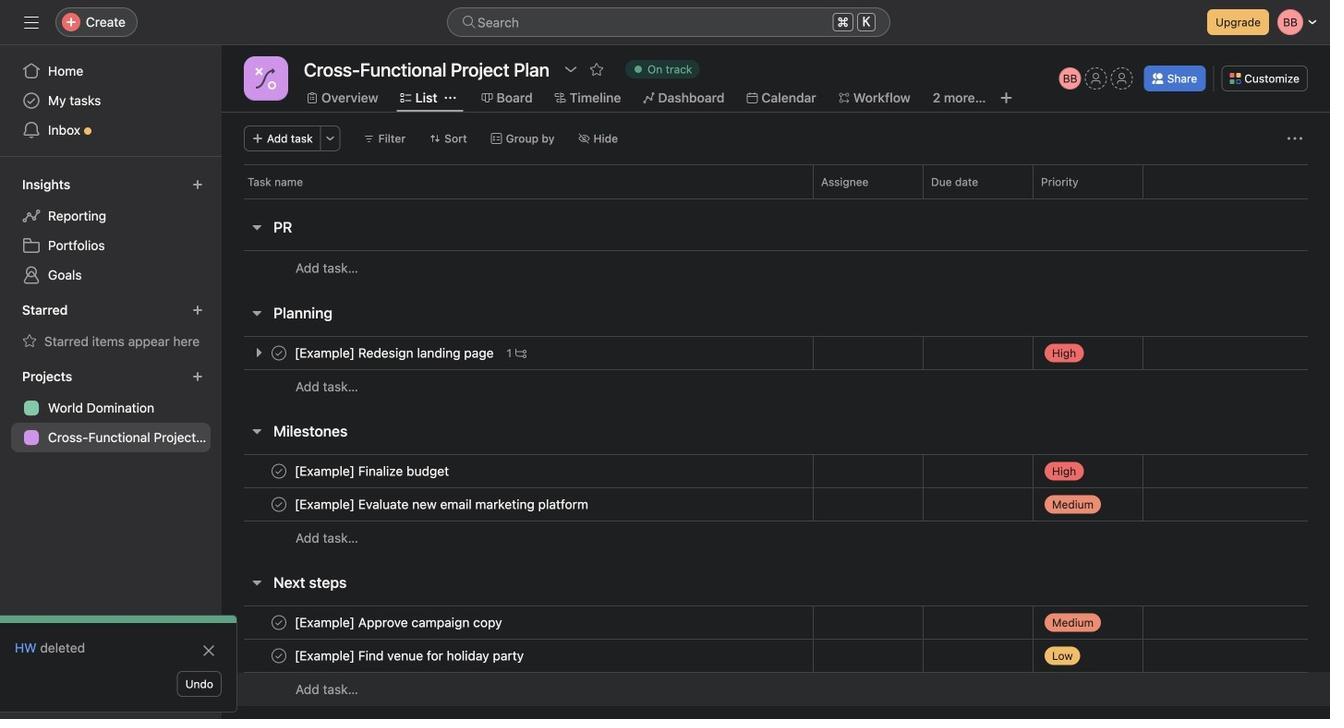 Task type: locate. For each thing, give the bounding box(es) containing it.
global element
[[0, 45, 222, 156]]

1 vertical spatial task name text field
[[291, 462, 455, 481]]

mark complete image
[[268, 494, 290, 516], [268, 612, 290, 634]]

tab actions image
[[445, 92, 456, 103]]

2 vertical spatial mark complete image
[[268, 645, 290, 667]]

header next steps tree grid
[[222, 606, 1330, 707]]

task name text field for [example] finalize budget cell
[[291, 496, 594, 514]]

1 horizontal spatial more actions image
[[1288, 131, 1302, 146]]

None field
[[447, 7, 890, 37]]

add to starred image
[[589, 62, 604, 77]]

mark complete checkbox inside [example] evaluate new email marketing platform cell
[[268, 494, 290, 516]]

0 horizontal spatial more actions image
[[325, 133, 336, 144]]

2 collapse task list for this group image from the top
[[249, 424, 264, 439]]

line_and_symbols image
[[255, 67, 277, 90]]

task name text field for task name text field in the [example] evaluate new email marketing platform cell
[[291, 462, 455, 481]]

None text field
[[299, 53, 554, 86]]

row
[[222, 164, 1330, 199], [244, 198, 1308, 200], [222, 250, 1330, 285], [222, 336, 1330, 370], [222, 369, 1330, 404], [222, 454, 1330, 489], [222, 488, 1330, 522], [222, 521, 1330, 555], [222, 606, 1330, 640], [222, 639, 1330, 673], [222, 672, 1330, 707]]

task name text field inside [example] approve campaign copy cell
[[291, 614, 508, 632]]

collapse task list for this group image
[[249, 220, 264, 235], [249, 424, 264, 439], [249, 575, 264, 590]]

2 mark complete checkbox from the top
[[268, 494, 290, 516]]

mark complete image inside [example] evaluate new email marketing platform cell
[[268, 494, 290, 516]]

mark complete image inside [example] finalize budget cell
[[268, 460, 290, 483]]

0 vertical spatial mark complete image
[[268, 494, 290, 516]]

header milestones tree grid
[[222, 454, 1330, 555]]

1 mark complete checkbox from the top
[[268, 342, 290, 364]]

hide sidebar image
[[24, 15, 39, 30]]

2 vertical spatial collapse task list for this group image
[[249, 575, 264, 590]]

3 mark complete image from the top
[[268, 645, 290, 667]]

1 vertical spatial mark complete image
[[268, 460, 290, 483]]

mark complete image for [example] approve campaign copy cell
[[268, 612, 290, 634]]

3 task name text field from the top
[[291, 614, 508, 632]]

mark complete image inside [example] approve campaign copy cell
[[268, 612, 290, 634]]

1 task name text field from the top
[[291, 344, 499, 363]]

0 vertical spatial collapse task list for this group image
[[249, 220, 264, 235]]

mark complete checkbox inside "[example] find venue for holiday party" cell
[[268, 645, 290, 667]]

mark complete image for [example] evaluate new email marketing platform cell
[[268, 494, 290, 516]]

[example] evaluate new email marketing platform cell
[[222, 488, 813, 522]]

1 vertical spatial task name text field
[[291, 647, 529, 666]]

3 mark complete checkbox from the top
[[268, 612, 290, 634]]

Task name text field
[[291, 344, 499, 363], [291, 462, 455, 481], [291, 614, 508, 632]]

0 vertical spatial task name text field
[[291, 344, 499, 363]]

2 vertical spatial task name text field
[[291, 614, 508, 632]]

collapse task list for this group image
[[249, 306, 264, 321]]

task name text field inside [example] finalize budget cell
[[291, 462, 455, 481]]

0 vertical spatial task name text field
[[291, 496, 594, 514]]

4 mark complete checkbox from the top
[[268, 645, 290, 667]]

1 vertical spatial mark complete image
[[268, 612, 290, 634]]

2 task name text field from the top
[[291, 462, 455, 481]]

2 mark complete image from the top
[[268, 612, 290, 634]]

2 task name text field from the top
[[291, 647, 529, 666]]

add items to starred image
[[192, 305, 203, 316]]

2 mark complete image from the top
[[268, 460, 290, 483]]

collapse task list for this group image for [example] finalize budget cell
[[249, 424, 264, 439]]

3 collapse task list for this group image from the top
[[249, 575, 264, 590]]

mark complete checkbox for task name text field in the [example] evaluate new email marketing platform cell
[[268, 494, 290, 516]]

more actions image
[[1288, 131, 1302, 146], [325, 133, 336, 144]]

1 vertical spatial collapse task list for this group image
[[249, 424, 264, 439]]

Mark complete checkbox
[[268, 342, 290, 364], [268, 494, 290, 516], [268, 612, 290, 634], [268, 645, 290, 667]]

mark complete image inside "[example] find venue for holiday party" cell
[[268, 645, 290, 667]]

mark complete image
[[268, 342, 290, 364], [268, 460, 290, 483], [268, 645, 290, 667]]

collapse task list for this group image for [example] approve campaign copy cell
[[249, 575, 264, 590]]

Task name text field
[[291, 496, 594, 514], [291, 647, 529, 666]]

0 vertical spatial mark complete image
[[268, 342, 290, 364]]

task name text field inside [example] evaluate new email marketing platform cell
[[291, 496, 594, 514]]

task name text field inside "[example] find venue for holiday party" cell
[[291, 647, 529, 666]]

1 mark complete image from the top
[[268, 494, 290, 516]]

1 task name text field from the top
[[291, 496, 594, 514]]

mark complete checkbox inside [example] approve campaign copy cell
[[268, 612, 290, 634]]

[example] redesign landing page cell
[[222, 336, 813, 370]]

1 mark complete image from the top
[[268, 342, 290, 364]]



Task type: vqa. For each thing, say whether or not it's contained in the screenshot.
Header Next steps "tree grid" at the bottom of page
yes



Task type: describe. For each thing, give the bounding box(es) containing it.
[example] approve campaign copy cell
[[222, 606, 813, 640]]

mark complete checkbox inside [example] redesign landing page cell
[[268, 342, 290, 364]]

Search tasks, projects, and more text field
[[447, 7, 890, 37]]

new project or portfolio image
[[192, 371, 203, 382]]

mark complete checkbox for task name text box in the [example] approve campaign copy cell
[[268, 612, 290, 634]]

manage project members image
[[1059, 67, 1081, 90]]

mark complete checkbox for task name text field in "[example] find venue for holiday party" cell
[[268, 645, 290, 667]]

insights element
[[0, 168, 222, 294]]

projects element
[[0, 360, 222, 456]]

1 subtask image
[[516, 348, 527, 359]]

header planning tree grid
[[222, 336, 1330, 404]]

task name text field inside [example] redesign landing page cell
[[291, 344, 499, 363]]

[example] finalize budget cell
[[222, 454, 813, 489]]

task name text field for task name text field in "[example] find venue for holiday party" cell
[[291, 614, 508, 632]]

add tab image
[[999, 91, 1014, 105]]

expand subtask list for the task [example] redesign landing page image
[[251, 345, 266, 360]]

mark complete image for task name text box inside the [example] finalize budget cell
[[268, 460, 290, 483]]

mark complete image for task name text field in "[example] find venue for holiday party" cell
[[268, 645, 290, 667]]

new insights image
[[192, 179, 203, 190]]

starred element
[[0, 294, 222, 360]]

Mark complete checkbox
[[268, 460, 290, 483]]

close image
[[201, 644, 216, 659]]

[example] find venue for holiday party cell
[[222, 639, 813, 673]]

show options image
[[563, 62, 578, 77]]

task name text field for [example] approve campaign copy cell
[[291, 647, 529, 666]]

1 collapse task list for this group image from the top
[[249, 220, 264, 235]]



